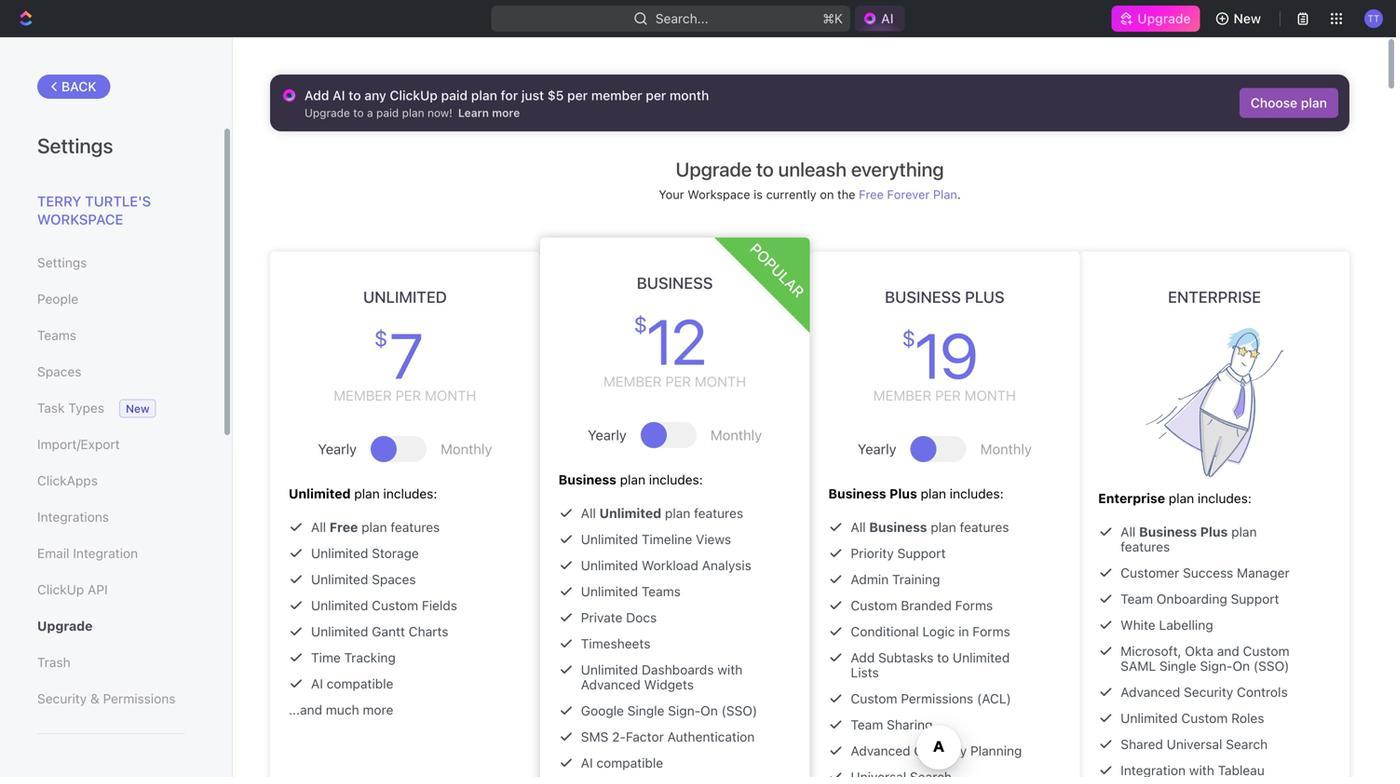 Task type: locate. For each thing, give the bounding box(es) containing it.
permissions right &
[[103, 691, 176, 706]]

1 vertical spatial workspace
[[37, 211, 123, 227]]

team left 'sharing'
[[851, 717, 884, 732]]

includes: up 'all business plus plan features'
[[1198, 491, 1252, 506]]

paid right a
[[376, 106, 399, 119]]

0 horizontal spatial spaces
[[37, 364, 81, 379]]

terry
[[37, 193, 81, 209]]

1 horizontal spatial compatible
[[597, 755, 664, 771]]

includes: for enterprise plan includes:
[[1198, 491, 1252, 506]]

1 vertical spatial add
[[851, 650, 875, 665]]

sign- down 'widgets'
[[668, 703, 701, 718]]

yearly for 19
[[858, 441, 897, 457]]

new
[[1234, 11, 1262, 26], [126, 402, 150, 415]]

1 vertical spatial paid
[[376, 106, 399, 119]]

google
[[581, 703, 624, 718]]

$ inside $ 19 member per month
[[902, 325, 913, 351]]

add subtasks to unlimited lists
[[851, 650, 1010, 680]]

0 vertical spatial (sso)
[[1254, 658, 1290, 674]]

0 horizontal spatial clickup
[[37, 582, 84, 597]]

on
[[820, 187, 834, 201]]

.
[[958, 187, 961, 201]]

per inside $ 19 member per month
[[936, 387, 961, 403]]

enterprise plan includes:
[[1099, 491, 1252, 506]]

shared universal search
[[1121, 737, 1268, 752]]

settings
[[37, 133, 113, 157], [37, 255, 87, 270]]

ai left any
[[333, 88, 345, 103]]

plan inside 'all business plus plan features'
[[1232, 524, 1258, 540]]

0 vertical spatial add
[[305, 88, 329, 103]]

2 horizontal spatial yearly
[[858, 441, 897, 457]]

trash link
[[37, 647, 185, 678]]

business up priority support
[[870, 520, 928, 535]]

plan up unlimited storage
[[362, 520, 387, 535]]

custom permissions (acl)
[[851, 691, 1012, 706]]

advanced for advanced security controls
[[1121, 684, 1181, 700]]

business up priority
[[829, 486, 887, 501]]

plan up "learn" at top left
[[471, 88, 498, 103]]

support up "training"
[[898, 546, 946, 561]]

team
[[1121, 591, 1154, 607], [851, 717, 884, 732]]

0 vertical spatial teams
[[37, 328, 76, 343]]

more
[[492, 106, 520, 119], [363, 702, 394, 718]]

settings up people
[[37, 255, 87, 270]]

all up customer
[[1121, 524, 1136, 540]]

1 horizontal spatial spaces
[[372, 572, 416, 587]]

ai right ⌘k
[[882, 11, 894, 26]]

$ inside "$ 12 member per month"
[[634, 311, 645, 337]]

all up unlimited storage
[[311, 520, 326, 535]]

all inside 'all business plus plan features'
[[1121, 524, 1136, 540]]

plus for business plus plan includes:
[[890, 486, 918, 501]]

advanced capacity planning
[[851, 743, 1023, 759]]

teams down people
[[37, 328, 76, 343]]

0 horizontal spatial paid
[[376, 106, 399, 119]]

upgrade link up trash link
[[37, 610, 185, 642]]

unlimited spaces
[[311, 572, 416, 587]]

1 horizontal spatial advanced
[[851, 743, 911, 759]]

all up priority
[[851, 520, 866, 535]]

unlimited inside unlimited dashboards with advanced widgets
[[581, 662, 638, 677]]

0 vertical spatial ai compatible
[[311, 676, 394, 691]]

conditional logic in forms
[[851, 624, 1011, 639]]

security up "unlimited custom roles"
[[1184, 684, 1234, 700]]

0 horizontal spatial teams
[[37, 328, 76, 343]]

0 vertical spatial clickup
[[390, 88, 438, 103]]

2 horizontal spatial advanced
[[1121, 684, 1181, 700]]

security
[[1184, 684, 1234, 700], [37, 691, 87, 706]]

0 horizontal spatial plus
[[890, 486, 918, 501]]

features inside 'all business plus plan features'
[[1121, 539, 1171, 554]]

1 vertical spatial teams
[[642, 584, 681, 599]]

all for all business plan features
[[851, 520, 866, 535]]

features for all free plan features
[[391, 520, 440, 535]]

(sso) up authentication
[[722, 703, 758, 718]]

0 horizontal spatial more
[[363, 702, 394, 718]]

free
[[859, 187, 884, 201], [330, 520, 358, 535]]

month inside $ 7 member per month
[[425, 387, 477, 403]]

plus up success
[[1201, 524, 1229, 540]]

1 vertical spatial plus
[[890, 486, 918, 501]]

to left a
[[353, 106, 364, 119]]

month inside "$ 12 member per month"
[[695, 373, 747, 390]]

onboarding
[[1157, 591, 1228, 607]]

1 horizontal spatial team
[[1121, 591, 1154, 607]]

0 vertical spatial settings
[[37, 133, 113, 157]]

2 horizontal spatial plus
[[1201, 524, 1229, 540]]

ai compatible down the 2-
[[581, 755, 664, 771]]

all unlimited plan features
[[581, 506, 744, 521]]

1 horizontal spatial enterprise
[[1169, 287, 1262, 306]]

enterprise for enterprise plan includes:
[[1099, 491, 1166, 506]]

2 horizontal spatial $
[[902, 325, 913, 351]]

business up 19
[[885, 287, 962, 306]]

sms 2-factor authentication
[[581, 729, 755, 745]]

unlimited gantt charts
[[311, 624, 449, 639]]

$ 12 member per month
[[604, 304, 747, 390]]

0 horizontal spatial add
[[305, 88, 329, 103]]

add
[[305, 88, 329, 103], [851, 650, 875, 665]]

month inside $ 19 member per month
[[965, 387, 1017, 403]]

business up 12
[[637, 274, 713, 292]]

forms up the in
[[956, 598, 993, 613]]

0 horizontal spatial support
[[898, 546, 946, 561]]

0 horizontal spatial ai compatible
[[311, 676, 394, 691]]

workspace inside "upgrade to unleash everything your workspace is currently on the free forever plan ."
[[688, 187, 751, 201]]

compatible down the 2-
[[597, 755, 664, 771]]

unlimited workload analysis
[[581, 558, 752, 573]]

new up import/export link
[[126, 402, 150, 415]]

free up unlimited storage
[[330, 520, 358, 535]]

0 vertical spatial free
[[859, 187, 884, 201]]

1 horizontal spatial monthly
[[711, 427, 762, 443]]

workspace down terry in the left top of the page
[[37, 211, 123, 227]]

1 horizontal spatial sign-
[[1201, 658, 1233, 674]]

$ inside $ 7 member per month
[[374, 325, 385, 351]]

monthly for 19
[[981, 441, 1032, 457]]

0 vertical spatial spaces
[[37, 364, 81, 379]]

0 horizontal spatial security
[[37, 691, 87, 706]]

features up views
[[694, 506, 744, 521]]

clickapps link
[[37, 465, 185, 497]]

month for 12
[[695, 373, 747, 390]]

upgrade left new button
[[1138, 11, 1191, 26]]

0 vertical spatial workspace
[[688, 187, 751, 201]]

add for add subtasks to unlimited lists
[[851, 650, 875, 665]]

0 horizontal spatial (sso)
[[722, 703, 758, 718]]

0 vertical spatial more
[[492, 106, 520, 119]]

1 horizontal spatial workspace
[[688, 187, 751, 201]]

plan right choose on the right of page
[[1302, 95, 1328, 110]]

upgrade inside "upgrade to unleash everything your workspace is currently on the free forever plan ."
[[676, 157, 752, 181]]

teams down unlimited workload analysis
[[642, 584, 681, 599]]

plus inside 'all business plus plan features'
[[1201, 524, 1229, 540]]

storage
[[372, 546, 419, 561]]

0 horizontal spatial yearly
[[318, 441, 357, 457]]

yearly
[[588, 427, 627, 443], [318, 441, 357, 457], [858, 441, 897, 457]]

add left any
[[305, 88, 329, 103]]

0 horizontal spatial single
[[628, 703, 665, 718]]

fields
[[422, 598, 458, 613]]

1 settings from the top
[[37, 133, 113, 157]]

member inside $ 7 member per month
[[334, 387, 392, 403]]

0 horizontal spatial monthly
[[441, 441, 492, 457]]

ai
[[882, 11, 894, 26], [333, 88, 345, 103], [311, 676, 323, 691], [581, 755, 593, 771]]

permissions down add subtasks to unlimited lists
[[901, 691, 974, 706]]

1 horizontal spatial (sso)
[[1254, 658, 1290, 674]]

unlimited timeline views
[[581, 532, 732, 547]]

0 horizontal spatial advanced
[[581, 677, 641, 692]]

1 vertical spatial settings
[[37, 255, 87, 270]]

spaces up task at the left
[[37, 364, 81, 379]]

clickup
[[390, 88, 438, 103], [37, 582, 84, 597]]

google single sign-on (sso)
[[581, 703, 758, 718]]

upgrade down clickup api
[[37, 618, 93, 634]]

0 horizontal spatial compatible
[[327, 676, 394, 691]]

sign- inside microsoft, okta and custom saml single sign-on (sso)
[[1201, 658, 1233, 674]]

1 horizontal spatial on
[[1233, 658, 1251, 674]]

timeline
[[642, 532, 693, 547]]

ai button
[[856, 6, 905, 32]]

security left &
[[37, 691, 87, 706]]

is
[[754, 187, 763, 201]]

tt button
[[1360, 4, 1389, 34]]

1 horizontal spatial $
[[634, 311, 645, 337]]

tt
[[1368, 13, 1381, 24]]

custom right "and"
[[1244, 643, 1290, 659]]

1 horizontal spatial plus
[[965, 287, 1005, 306]]

add for add ai to any clickup paid plan for just $5 per member per month upgrade to a paid plan now! learn more
[[305, 88, 329, 103]]

features for all business plan features
[[960, 520, 1010, 535]]

paid up now!
[[441, 88, 468, 103]]

features up storage
[[391, 520, 440, 535]]

new up choose on the right of page
[[1234, 11, 1262, 26]]

types
[[68, 400, 104, 416]]

2 vertical spatial plus
[[1201, 524, 1229, 540]]

support
[[898, 546, 946, 561], [1232, 591, 1280, 607]]

0 vertical spatial single
[[1160, 658, 1197, 674]]

0 vertical spatial on
[[1233, 658, 1251, 674]]

settings up terry in the left top of the page
[[37, 133, 113, 157]]

business up all unlimited plan features
[[559, 472, 617, 487]]

docs
[[626, 610, 657, 625]]

$ for 19
[[902, 325, 913, 351]]

on up authentication
[[701, 703, 718, 718]]

month
[[670, 88, 710, 103], [695, 373, 747, 390], [425, 387, 477, 403], [965, 387, 1017, 403]]

custom inside microsoft, okta and custom saml single sign-on (sso)
[[1244, 643, 1290, 659]]

customer
[[1121, 565, 1180, 581]]

ai inside add ai to any clickup paid plan for just $5 per member per month upgrade to a paid plan now! learn more
[[333, 88, 345, 103]]

on up controls
[[1233, 658, 1251, 674]]

yearly for 7
[[318, 441, 357, 457]]

1 horizontal spatial more
[[492, 106, 520, 119]]

plan up manager
[[1232, 524, 1258, 540]]

0 vertical spatial compatible
[[327, 676, 394, 691]]

business plus
[[885, 287, 1005, 306]]

advanced up google on the left of page
[[581, 677, 641, 692]]

team sharing
[[851, 717, 933, 732]]

teams
[[37, 328, 76, 343], [642, 584, 681, 599]]

1 horizontal spatial security
[[1184, 684, 1234, 700]]

1 vertical spatial new
[[126, 402, 150, 415]]

new inside settings "element"
[[126, 402, 150, 415]]

ai down the sms
[[581, 755, 593, 771]]

0 horizontal spatial permissions
[[103, 691, 176, 706]]

1 vertical spatial support
[[1232, 591, 1280, 607]]

0 horizontal spatial free
[[330, 520, 358, 535]]

features up customer
[[1121, 539, 1171, 554]]

business
[[637, 274, 713, 292], [885, 287, 962, 306], [559, 472, 617, 487], [829, 486, 887, 501], [870, 520, 928, 535], [1140, 524, 1198, 540]]

1 horizontal spatial ai compatible
[[581, 755, 664, 771]]

add inside add ai to any clickup paid plan for just $5 per member per month upgrade to a paid plan now! learn more
[[305, 88, 329, 103]]

add inside add subtasks to unlimited lists
[[851, 650, 875, 665]]

teams link
[[37, 320, 185, 351]]

plus up 19
[[965, 287, 1005, 306]]

workspace
[[688, 187, 751, 201], [37, 211, 123, 227]]

advanced for advanced capacity planning
[[851, 743, 911, 759]]

ai compatible down time tracking
[[311, 676, 394, 691]]

custom
[[372, 598, 419, 613], [851, 598, 898, 613], [1244, 643, 1290, 659], [851, 691, 898, 706], [1182, 711, 1229, 726]]

email integration link
[[37, 538, 185, 569]]

1 horizontal spatial yearly
[[588, 427, 627, 443]]

plan up timeline
[[665, 506, 691, 521]]

single up advanced security controls
[[1160, 658, 1197, 674]]

all down business plan includes:
[[581, 506, 596, 521]]

0 vertical spatial upgrade link
[[1112, 6, 1201, 32]]

upgrade left a
[[305, 106, 350, 119]]

enterprise
[[1169, 287, 1262, 306], [1099, 491, 1166, 506]]

upgrade link left new button
[[1112, 6, 1201, 32]]

settings link
[[37, 247, 185, 279]]

to down the logic
[[938, 650, 950, 665]]

(sso) up controls
[[1254, 658, 1290, 674]]

security & permissions
[[37, 691, 176, 706]]

analysis
[[702, 558, 752, 573]]

...and much more
[[289, 702, 394, 718]]

to inside "upgrade to unleash everything your workspace is currently on the free forever plan ."
[[757, 157, 774, 181]]

1 vertical spatial team
[[851, 717, 884, 732]]

1 horizontal spatial teams
[[642, 584, 681, 599]]

1 horizontal spatial permissions
[[901, 691, 974, 706]]

task types
[[37, 400, 104, 416]]

1 horizontal spatial free
[[859, 187, 884, 201]]

0 vertical spatial paid
[[441, 88, 468, 103]]

upgrade link
[[1112, 6, 1201, 32], [37, 610, 185, 642]]

1 vertical spatial spaces
[[372, 572, 416, 587]]

$ left '7'
[[374, 325, 385, 351]]

2 settings from the top
[[37, 255, 87, 270]]

spaces down storage
[[372, 572, 416, 587]]

1 vertical spatial compatible
[[597, 755, 664, 771]]

1 vertical spatial free
[[330, 520, 358, 535]]

admin training
[[851, 572, 941, 587]]

$ left 12
[[634, 311, 645, 337]]

per for 7
[[396, 387, 421, 403]]

1 vertical spatial (sso)
[[722, 703, 758, 718]]

more down for
[[492, 106, 520, 119]]

month for 19
[[965, 387, 1017, 403]]

all for all business plus plan features
[[1121, 524, 1136, 540]]

forms
[[956, 598, 993, 613], [973, 624, 1011, 639]]

custom down admin
[[851, 598, 898, 613]]

on inside microsoft, okta and custom saml single sign-on (sso)
[[1233, 658, 1251, 674]]

includes: up all free plan features
[[383, 486, 437, 501]]

features down business plus plan includes:
[[960, 520, 1010, 535]]

0 horizontal spatial team
[[851, 717, 884, 732]]

1 vertical spatial clickup
[[37, 582, 84, 597]]

popular
[[747, 240, 808, 301]]

compatible down time tracking
[[327, 676, 394, 691]]

upgrade inside settings "element"
[[37, 618, 93, 634]]

sign- up advanced security controls
[[1201, 658, 1233, 674]]

7
[[389, 318, 421, 392]]

paid
[[441, 88, 468, 103], [376, 106, 399, 119]]

0 horizontal spatial workspace
[[37, 211, 123, 227]]

advanced down the team sharing
[[851, 743, 911, 759]]

0 vertical spatial team
[[1121, 591, 1154, 607]]

0 horizontal spatial $
[[374, 325, 385, 351]]

enterprise image
[[1146, 328, 1284, 477]]

email
[[37, 546, 69, 561]]

1 horizontal spatial paid
[[441, 88, 468, 103]]

1 horizontal spatial new
[[1234, 11, 1262, 26]]

upgrade up your
[[676, 157, 752, 181]]

0 vertical spatial new
[[1234, 11, 1262, 26]]

1 vertical spatial enterprise
[[1099, 491, 1166, 506]]

1 horizontal spatial single
[[1160, 658, 1197, 674]]

unlimited plan includes:
[[289, 486, 437, 501]]

yearly up business plan includes:
[[588, 427, 627, 443]]

1 horizontal spatial clickup
[[390, 88, 438, 103]]

clickup up now!
[[390, 88, 438, 103]]

1 horizontal spatial upgrade link
[[1112, 6, 1201, 32]]

support down manager
[[1232, 591, 1280, 607]]

1 vertical spatial more
[[363, 702, 394, 718]]

clickup left api
[[37, 582, 84, 597]]

team up white
[[1121, 591, 1154, 607]]

$ left 19
[[902, 325, 913, 351]]

your
[[659, 187, 685, 201]]

member inside "$ 12 member per month"
[[604, 373, 662, 390]]

member
[[592, 88, 643, 103], [604, 373, 662, 390], [334, 387, 392, 403], [874, 387, 932, 403]]

plus up all business plan features
[[890, 486, 918, 501]]

1 permissions from the left
[[103, 691, 176, 706]]

ai compatible
[[311, 676, 394, 691], [581, 755, 664, 771]]

2 horizontal spatial monthly
[[981, 441, 1032, 457]]

free forever plan link
[[859, 187, 958, 201]]

member for 12
[[604, 373, 662, 390]]

yearly up unlimited plan includes:
[[318, 441, 357, 457]]

unlimited inside add subtasks to unlimited lists
[[953, 650, 1010, 665]]

forms right the in
[[973, 624, 1011, 639]]

0 vertical spatial support
[[898, 546, 946, 561]]

0 vertical spatial plus
[[965, 287, 1005, 306]]

unlimited dashboards with advanced widgets
[[581, 662, 743, 692]]

views
[[696, 532, 732, 547]]

includes: up all unlimited plan features
[[649, 472, 703, 487]]

unlimited for unlimited plan includes:
[[289, 486, 351, 501]]

authentication
[[668, 729, 755, 745]]

single up "factor"
[[628, 703, 665, 718]]

per inside "$ 12 member per month"
[[666, 373, 691, 390]]

on
[[1233, 658, 1251, 674], [701, 703, 718, 718]]

0 vertical spatial sign-
[[1201, 658, 1233, 674]]

to up is
[[757, 157, 774, 181]]

per inside $ 7 member per month
[[396, 387, 421, 403]]

permissions inside settings "element"
[[103, 691, 176, 706]]

includes: for business plan includes:
[[649, 472, 703, 487]]

dashboards
[[642, 662, 714, 677]]

0 horizontal spatial new
[[126, 402, 150, 415]]

business for business plus plan includes:
[[829, 486, 887, 501]]

0 horizontal spatial sign-
[[668, 703, 701, 718]]

more right 'much'
[[363, 702, 394, 718]]

0 horizontal spatial enterprise
[[1099, 491, 1166, 506]]

includes:
[[649, 472, 703, 487], [383, 486, 437, 501], [950, 486, 1004, 501], [1198, 491, 1252, 506]]

1 vertical spatial single
[[628, 703, 665, 718]]

plan
[[471, 88, 498, 103], [1302, 95, 1328, 110], [402, 106, 425, 119], [620, 472, 646, 487], [354, 486, 380, 501], [921, 486, 947, 501], [1169, 491, 1195, 506], [665, 506, 691, 521], [362, 520, 387, 535], [931, 520, 957, 535], [1232, 524, 1258, 540]]

member inside $ 19 member per month
[[874, 387, 932, 403]]

yearly up business plus plan includes:
[[858, 441, 897, 457]]

1 horizontal spatial add
[[851, 650, 875, 665]]

business down enterprise plan includes:
[[1140, 524, 1198, 540]]

0 vertical spatial enterprise
[[1169, 287, 1262, 306]]

workspace left is
[[688, 187, 751, 201]]

advanced down 'saml'
[[1121, 684, 1181, 700]]

add down conditional in the right of the page
[[851, 650, 875, 665]]



Task type: vqa. For each thing, say whether or not it's contained in the screenshot.
business time image
no



Task type: describe. For each thing, give the bounding box(es) containing it.
controls
[[1238, 684, 1288, 700]]

universal
[[1167, 737, 1223, 752]]

business for business
[[637, 274, 713, 292]]

enterprise for enterprise
[[1169, 287, 1262, 306]]

2 permissions from the left
[[901, 691, 974, 706]]

gantt
[[372, 624, 405, 639]]

shared
[[1121, 737, 1164, 752]]

everything
[[852, 157, 944, 181]]

plan up all free plan features
[[354, 486, 380, 501]]

unlimited for unlimited gantt charts
[[311, 624, 368, 639]]

timesheets
[[581, 636, 651, 651]]

factor
[[626, 729, 664, 745]]

team for team onboarding support
[[1121, 591, 1154, 607]]

&
[[90, 691, 100, 706]]

free inside "upgrade to unleash everything your workspace is currently on the free forever plan ."
[[859, 187, 884, 201]]

settings element
[[0, 37, 233, 777]]

unlimited for unlimited custom roles
[[1121, 711, 1178, 726]]

unlimited for unlimited dashboards with advanced widgets
[[581, 662, 638, 677]]

choose plan link
[[1240, 88, 1339, 118]]

unlimited storage
[[311, 546, 419, 561]]

unlimited for unlimited custom fields
[[311, 598, 368, 613]]

time
[[311, 650, 341, 665]]

monthly for 7
[[441, 441, 492, 457]]

just
[[522, 88, 544, 103]]

1 vertical spatial forms
[[973, 624, 1011, 639]]

$ for 7
[[374, 325, 385, 351]]

business for business plus
[[885, 287, 962, 306]]

choose plan
[[1251, 95, 1328, 110]]

plus for business plus
[[965, 287, 1005, 306]]

new inside button
[[1234, 11, 1262, 26]]

all business plus plan features
[[1121, 524, 1258, 554]]

clickup inside settings "element"
[[37, 582, 84, 597]]

clickup inside add ai to any clickup paid plan for just $5 per member per month upgrade to a paid plan now! learn more
[[390, 88, 438, 103]]

0 vertical spatial forms
[[956, 598, 993, 613]]

all for all unlimited plan features
[[581, 506, 596, 521]]

in
[[959, 624, 970, 639]]

turtle's
[[85, 193, 151, 209]]

ai inside button
[[882, 11, 894, 26]]

forever
[[888, 187, 930, 201]]

custom up gantt
[[372, 598, 419, 613]]

charts
[[409, 624, 449, 639]]

clickup api link
[[37, 574, 185, 606]]

search...
[[656, 11, 709, 26]]

time tracking
[[311, 650, 396, 665]]

month for 7
[[425, 387, 477, 403]]

plan down business plus plan includes:
[[931, 520, 957, 535]]

unlimited custom roles
[[1121, 711, 1265, 726]]

saml
[[1121, 658, 1157, 674]]

member for 7
[[334, 387, 392, 403]]

unlimited teams
[[581, 584, 681, 599]]

plan
[[934, 187, 958, 201]]

1 vertical spatial upgrade link
[[37, 610, 185, 642]]

includes: for unlimited plan includes:
[[383, 486, 437, 501]]

team onboarding support
[[1121, 591, 1280, 607]]

unlimited for unlimited timeline views
[[581, 532, 638, 547]]

per for 12
[[666, 373, 691, 390]]

single inside microsoft, okta and custom saml single sign-on (sso)
[[1160, 658, 1197, 674]]

unlimited for unlimited teams
[[581, 584, 638, 599]]

and
[[1218, 643, 1240, 659]]

teams inside settings "element"
[[37, 328, 76, 343]]

unlimited for unlimited storage
[[311, 546, 368, 561]]

with
[[718, 662, 743, 677]]

upgrade to unleash everything your workspace is currently on the free forever plan .
[[659, 157, 961, 201]]

plan left now!
[[402, 106, 425, 119]]

workspace inside terry turtle's workspace
[[37, 211, 123, 227]]

tracking
[[344, 650, 396, 665]]

all for all free plan features
[[311, 520, 326, 535]]

more inside add ai to any clickup paid plan for just $5 per member per month upgrade to a paid plan now! learn more
[[492, 106, 520, 119]]

white labelling
[[1121, 617, 1214, 633]]

a
[[367, 106, 373, 119]]

clickup api
[[37, 582, 108, 597]]

advanced inside unlimited dashboards with advanced widgets
[[581, 677, 641, 692]]

private docs
[[581, 610, 657, 625]]

manager
[[1238, 565, 1290, 581]]

upgrade inside add ai to any clickup paid plan for just $5 per member per month upgrade to a paid plan now! learn more
[[305, 106, 350, 119]]

microsoft,
[[1121, 643, 1182, 659]]

unlimited for unlimited
[[363, 287, 447, 306]]

to left any
[[349, 88, 361, 103]]

choose
[[1251, 95, 1298, 110]]

to inside add subtasks to unlimited lists
[[938, 650, 950, 665]]

business for business plan includes:
[[559, 472, 617, 487]]

custom down lists
[[851, 691, 898, 706]]

custom down advanced security controls
[[1182, 711, 1229, 726]]

spaces link
[[37, 356, 185, 388]]

all business plan features
[[851, 520, 1010, 535]]

unlimited for unlimited spaces
[[311, 572, 368, 587]]

roles
[[1232, 711, 1265, 726]]

⌘k
[[823, 11, 843, 26]]

1 vertical spatial on
[[701, 703, 718, 718]]

$5
[[548, 88, 564, 103]]

plan up all unlimited plan features
[[620, 472, 646, 487]]

spaces inside settings "element"
[[37, 364, 81, 379]]

member inside add ai to any clickup paid plan for just $5 per member per month upgrade to a paid plan now! learn more
[[592, 88, 643, 103]]

success
[[1184, 565, 1234, 581]]

for
[[501, 88, 518, 103]]

integrations link
[[37, 501, 185, 533]]

per for 19
[[936, 387, 961, 403]]

member for 19
[[874, 387, 932, 403]]

1 vertical spatial sign-
[[668, 703, 701, 718]]

includes: up all business plan features
[[950, 486, 1004, 501]]

plan up all business plan features
[[921, 486, 947, 501]]

logic
[[923, 624, 955, 639]]

learn
[[458, 106, 489, 119]]

security inside settings "element"
[[37, 691, 87, 706]]

features for all unlimited plan features
[[694, 506, 744, 521]]

1 vertical spatial ai compatible
[[581, 755, 664, 771]]

training
[[893, 572, 941, 587]]

12
[[646, 304, 704, 378]]

$ 7 member per month
[[334, 318, 477, 403]]

custom branded forms
[[851, 598, 993, 613]]

branded
[[901, 598, 952, 613]]

(sso) inside microsoft, okta and custom saml single sign-on (sso)
[[1254, 658, 1290, 674]]

api
[[88, 582, 108, 597]]

security & permissions link
[[37, 683, 185, 715]]

team for team sharing
[[851, 717, 884, 732]]

private
[[581, 610, 623, 625]]

$ for 12
[[634, 311, 645, 337]]

sms
[[581, 729, 609, 745]]

capacity
[[914, 743, 967, 759]]

much
[[326, 702, 359, 718]]

any
[[365, 88, 386, 103]]

business plan includes:
[[559, 472, 703, 487]]

plan up 'all business plus plan features'
[[1169, 491, 1195, 506]]

okta
[[1186, 643, 1214, 659]]

1 horizontal spatial support
[[1232, 591, 1280, 607]]

unlimited for unlimited workload analysis
[[581, 558, 638, 573]]

unleash
[[779, 157, 847, 181]]

ai down time
[[311, 676, 323, 691]]

business inside 'all business plus plan features'
[[1140, 524, 1198, 540]]

priority support
[[851, 546, 946, 561]]

(acl)
[[977, 691, 1012, 706]]

...and
[[289, 702, 322, 718]]

business plus plan includes:
[[829, 486, 1004, 501]]

trash
[[37, 655, 71, 670]]

clickapps
[[37, 473, 98, 488]]

workload
[[642, 558, 699, 573]]

month inside add ai to any clickup paid plan for just $5 per member per month upgrade to a paid plan now! learn more
[[670, 88, 710, 103]]

labelling
[[1160, 617, 1214, 633]]

import/export link
[[37, 429, 185, 460]]

back
[[62, 79, 97, 94]]



